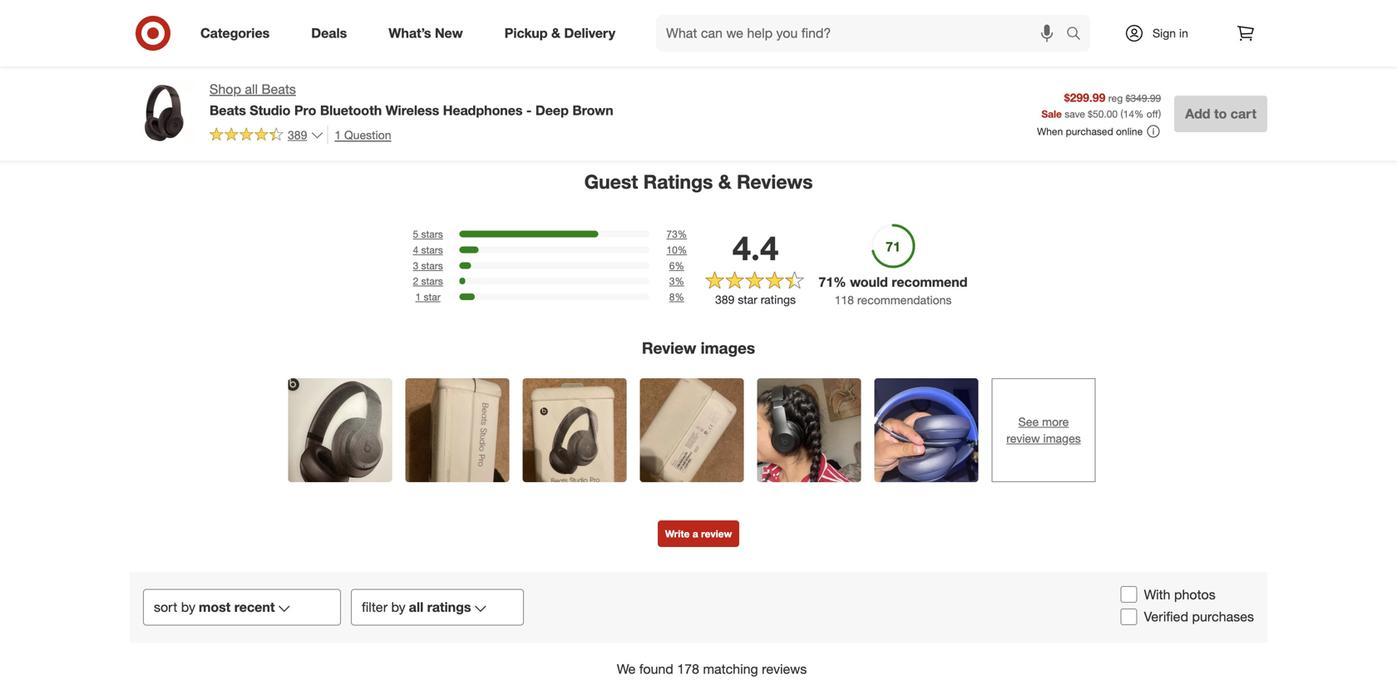 Task type: vqa. For each thing, say whether or not it's contained in the screenshot.


Task type: locate. For each thing, give the bounding box(es) containing it.
altec inside altec lansing nanobuds 2.0 true wireless bluetooth earbuds - charcoal gray
[[479, 0, 506, 12]]

wireless inside altec lansing kid safe active noise cancelling bluetooth wireless headphones - pop pink
[[1212, 27, 1255, 41]]

389 link
[[210, 125, 324, 146]]

in- for altec lansing kid safe 2- in-1 bluetooth wireless headphones - princess pink
[[818, 12, 832, 27]]

altec
[[140, 0, 166, 12], [479, 0, 506, 12], [818, 0, 845, 12], [1158, 0, 1184, 12]]

verified
[[1144, 609, 1189, 625]]

write
[[665, 528, 690, 540]]

active
[[1158, 12, 1190, 27]]

4 stars
[[413, 244, 443, 256]]

star down 4.4
[[738, 292, 757, 307]]

kid right noise
[[1231, 0, 1249, 12]]

1 horizontal spatial pink
[[818, 41, 841, 56]]

&
[[551, 25, 560, 41], [718, 170, 731, 193]]

1 stars from the top
[[421, 228, 443, 240]]

1 vertical spatial images
[[1043, 431, 1081, 446]]

stars up "4 stars"
[[421, 228, 443, 240]]

2- inside "altec lansing kid safe 2- in-1 bluetooth wireless headphones - pink (mzx250)"
[[261, 0, 272, 12]]

wireless inside altec lansing kid safe 2- in-1 bluetooth wireless headphones - princess pink
[[896, 12, 939, 27]]

safe up princess
[[913, 0, 936, 12]]

0 horizontal spatial sponsored link
[[309, 0, 446, 52]]

altec inside altec lansing kid safe 2- in-1 bluetooth wireless headphones - princess pink
[[818, 0, 845, 12]]

safe up categories "link"
[[234, 0, 257, 12]]

lansing up what can we help you find? suggestions appear below "search field"
[[848, 0, 889, 12]]

3 for 3 %
[[669, 275, 675, 287]]

guest
[[584, 170, 638, 193]]

beats up studio
[[262, 81, 296, 97]]

- inside altec lansing kid safe 2- in-1 bluetooth wireless headphones - princess pink
[[888, 27, 893, 41]]

in- inside altec lansing kid safe 2- in-1 bluetooth wireless headphones - princess pink
[[818, 12, 832, 27]]

(mzx250)
[[140, 41, 190, 56]]

3 stars from the top
[[421, 259, 443, 272]]

- inside "altec lansing kid safe 2- in-1 bluetooth wireless headphones - pink (mzx250)"
[[210, 27, 214, 41]]

kid
[[213, 0, 231, 12], [892, 0, 909, 12], [1231, 0, 1249, 12]]

0 horizontal spatial all
[[245, 81, 258, 97]]

2 altec from the left
[[479, 0, 506, 12]]

2 stars
[[413, 275, 443, 287]]

kid inside altec lansing kid safe active noise cancelling bluetooth wireless headphones - pop pink
[[1231, 0, 1249, 12]]

stars for 5 stars
[[421, 228, 443, 240]]

1 vertical spatial review
[[701, 528, 732, 540]]

what's
[[389, 25, 431, 41]]

2 horizontal spatial kid
[[1231, 0, 1249, 12]]

lansing inside "altec lansing kid safe 2- in-1 bluetooth wireless headphones - pink (mzx250)"
[[169, 0, 210, 12]]

kid up categories
[[213, 0, 231, 12]]

safe for altec lansing kid safe 2- in-1 bluetooth wireless headphones - princess pink
[[913, 0, 936, 12]]

lansing for altec lansing kid safe 2- in-1 bluetooth wireless headphones - princess pink
[[848, 0, 889, 12]]

studio
[[250, 102, 291, 118]]

10
[[666, 244, 678, 256]]

1 altec from the left
[[140, 0, 166, 12]]

kid for princess
[[892, 0, 909, 12]]

lansing
[[169, 0, 210, 12], [509, 0, 550, 12], [848, 0, 889, 12], [1187, 0, 1228, 12]]

0 horizontal spatial by
[[181, 599, 195, 616]]

altec inside altec lansing kid safe active noise cancelling bluetooth wireless headphones - pop pink
[[1158, 0, 1184, 12]]

deep
[[535, 102, 569, 118]]

1 star
[[415, 291, 441, 303]]

by right filter
[[391, 599, 406, 616]]

stars up the 2 stars
[[421, 259, 443, 272]]

lansing up pickup
[[509, 0, 550, 12]]

with photos
[[1144, 587, 1216, 603]]

delivery
[[564, 25, 615, 41]]

% inside $299.99 reg $349.99 sale save $ 50.00 ( 14 % off )
[[1134, 108, 1144, 120]]

pink inside altec lansing kid safe active noise cancelling bluetooth wireless headphones - pop pink
[[1259, 41, 1282, 56]]

$
[[1088, 108, 1093, 120]]

lansing inside altec lansing kid safe active noise cancelling bluetooth wireless headphones - pop pink
[[1187, 0, 1228, 12]]

1 vertical spatial 3
[[669, 275, 675, 287]]

star down the 2 stars
[[424, 291, 441, 303]]

- right the (mzx250)
[[210, 27, 214, 41]]

3 altec from the left
[[818, 0, 845, 12]]

% up 3 %
[[675, 259, 684, 272]]

3 safe from the left
[[1252, 0, 1275, 12]]

bluetooth inside altec lansing kid safe active noise cancelling bluetooth wireless headphones - pop pink
[[1158, 27, 1208, 41]]

0 horizontal spatial safe
[[234, 0, 257, 12]]

6
[[669, 259, 675, 272]]

3 kid from the left
[[1231, 0, 1249, 12]]

purchases
[[1192, 609, 1254, 625]]

review for write a review
[[701, 528, 732, 540]]

filter
[[362, 599, 388, 616]]

0 horizontal spatial kid
[[213, 0, 231, 12]]

stars
[[421, 228, 443, 240], [421, 244, 443, 256], [421, 259, 443, 272], [421, 275, 443, 287]]

what's new link
[[374, 15, 484, 52]]

review inside button
[[701, 528, 732, 540]]

4 lansing from the left
[[1187, 0, 1228, 12]]

% up 118
[[834, 274, 846, 290]]

deals link
[[297, 15, 368, 52]]

- left princess
[[888, 27, 893, 41]]

altec up the (mzx250)
[[140, 0, 166, 12]]

389 for 389
[[288, 127, 307, 142]]

0 horizontal spatial beats
[[210, 102, 246, 118]]

safe for altec lansing kid safe 2- in-1 bluetooth wireless headphones - pink (mzx250)
[[234, 0, 257, 12]]

2 horizontal spatial sponsored link
[[988, 0, 1124, 52]]

0 vertical spatial all
[[245, 81, 258, 97]]

0 horizontal spatial 2-
[[261, 0, 272, 12]]

star for 389
[[738, 292, 757, 307]]

% for 73
[[678, 228, 687, 240]]

1 vertical spatial &
[[718, 170, 731, 193]]

4 altec from the left
[[1158, 0, 1184, 12]]

altec up sign in
[[1158, 0, 1184, 12]]

2 kid from the left
[[892, 0, 909, 12]]

3 lansing from the left
[[848, 0, 889, 12]]

389
[[288, 127, 307, 142], [715, 292, 735, 307]]

2
[[413, 275, 418, 287]]

14
[[1123, 108, 1134, 120]]

1 horizontal spatial 2-
[[939, 0, 950, 12]]

1 lansing from the left
[[169, 0, 210, 12]]

what's new
[[389, 25, 463, 41]]

1 in- from the left
[[140, 12, 153, 27]]

2 in- from the left
[[818, 12, 832, 27]]

images down more at the right bottom of the page
[[1043, 431, 1081, 446]]

safe inside altec lansing kid safe active noise cancelling bluetooth wireless headphones - pop pink
[[1252, 0, 1275, 12]]

0 vertical spatial images
[[701, 339, 755, 358]]

pink inside altec lansing kid safe 2- in-1 bluetooth wireless headphones - princess pink
[[818, 41, 841, 56]]

-
[[210, 27, 214, 41], [580, 27, 584, 41], [888, 27, 893, 41], [1228, 41, 1232, 56], [526, 102, 532, 118]]

deals
[[311, 25, 347, 41]]

2 by from the left
[[391, 599, 406, 616]]

safe inside altec lansing kid safe 2- in-1 bluetooth wireless headphones - princess pink
[[913, 0, 936, 12]]

389 for 389 star ratings
[[715, 292, 735, 307]]

Verified purchases checkbox
[[1121, 609, 1137, 625]]

wireless inside altec lansing nanobuds 2.0 true wireless bluetooth earbuds - charcoal gray
[[524, 12, 568, 27]]

altec inside "altec lansing kid safe 2- in-1 bluetooth wireless headphones - pink (mzx250)"
[[140, 0, 166, 12]]

guest ratings & reviews
[[584, 170, 813, 193]]

1 horizontal spatial sponsored link
[[649, 0, 785, 52]]

stars up 3 stars
[[421, 244, 443, 256]]

% up 8 %
[[675, 275, 684, 287]]

headphones for altec lansing kid safe 2- in-1 bluetooth wireless headphones - princess pink
[[818, 27, 885, 41]]

lansing for altec lansing kid safe active noise cancelling bluetooth wireless headphones - pop pink
[[1187, 0, 1228, 12]]

most
[[199, 599, 231, 616]]

% down 73 %
[[678, 244, 687, 256]]

guest review image 3 of 12, zoom in image
[[523, 378, 627, 482]]

ratings down 4.4
[[761, 292, 796, 307]]

in- inside "altec lansing kid safe 2- in-1 bluetooth wireless headphones - pink (mzx250)"
[[140, 12, 153, 27]]

1 by from the left
[[181, 599, 195, 616]]

would
[[850, 274, 888, 290]]

1 horizontal spatial 389
[[715, 292, 735, 307]]

altec lansing kid safe active noise cancelling bluetooth wireless headphones - pop pink link
[[1158, 0, 1294, 56]]

by right sort
[[181, 599, 195, 616]]

1 vertical spatial all
[[409, 599, 423, 616]]

we found 178 matching reviews
[[617, 661, 807, 677]]

lansing up the (mzx250)
[[169, 0, 210, 12]]

71
[[819, 274, 834, 290]]

wireless inside "altec lansing kid safe 2- in-1 bluetooth wireless headphones - pink (mzx250)"
[[217, 12, 261, 27]]

2 2- from the left
[[939, 0, 950, 12]]

headphones inside shop all beats beats studio pro bluetooth wireless headphones - deep brown
[[443, 102, 523, 118]]

2-
[[261, 0, 272, 12], [939, 0, 950, 12]]

- for altec lansing kid safe 2- in-1 bluetooth wireless headphones - princess pink
[[888, 27, 893, 41]]

headphones for altec lansing kid safe 2- in-1 bluetooth wireless headphones - pink (mzx250)
[[140, 27, 206, 41]]

review for see more review images
[[1006, 431, 1040, 446]]

% down 3 %
[[675, 291, 684, 303]]

wireless for altec lansing kid safe 2- in-1 bluetooth wireless headphones - princess pink
[[896, 12, 939, 27]]

- inside shop all beats beats studio pro bluetooth wireless headphones - deep brown
[[526, 102, 532, 118]]

kid up princess
[[892, 0, 909, 12]]

altec lansing kid safe 2- in-1 bluetooth wireless headphones - princess pink
[[818, 0, 950, 56]]

3
[[413, 259, 418, 272], [669, 275, 675, 287]]

3 up 8
[[669, 275, 675, 287]]

0 vertical spatial ratings
[[761, 292, 796, 307]]

all right filter
[[409, 599, 423, 616]]

bluetooth inside altec lansing kid safe 2- in-1 bluetooth wireless headphones - princess pink
[[842, 12, 892, 27]]

389 star ratings
[[715, 292, 796, 307]]

389 right 8 %
[[715, 292, 735, 307]]

kid inside altec lansing kid safe 2- in-1 bluetooth wireless headphones - princess pink
[[892, 0, 909, 12]]

images inside see more review images
[[1043, 431, 1081, 446]]

recommend
[[892, 274, 968, 290]]

stars for 3 stars
[[421, 259, 443, 272]]

0 vertical spatial 389
[[288, 127, 307, 142]]

safe up pop
[[1252, 0, 1275, 12]]

lansing inside altec lansing nanobuds 2.0 true wireless bluetooth earbuds - charcoal gray
[[509, 0, 550, 12]]

8
[[669, 291, 675, 303]]

bluetooth inside altec lansing nanobuds 2.0 true wireless bluetooth earbuds - charcoal gray
[[479, 27, 530, 41]]

review inside see more review images
[[1006, 431, 1040, 446]]

pink
[[217, 27, 240, 41], [818, 41, 841, 56], [1259, 41, 1282, 56]]

% up 10 %
[[678, 228, 687, 240]]

1 horizontal spatial star
[[738, 292, 757, 307]]

by for filter by
[[391, 599, 406, 616]]

3 up 2 on the left top of page
[[413, 259, 418, 272]]

altec lansing kid safe active noise cancelling bluetooth wireless headphones - pop pink
[[1158, 0, 1282, 56]]

0 vertical spatial 3
[[413, 259, 418, 272]]

- right the earbuds
[[580, 27, 584, 41]]

add to cart button
[[1174, 96, 1267, 132]]

reg
[[1108, 92, 1123, 104]]

images down the 389 star ratings
[[701, 339, 755, 358]]

wireless for altec lansing kid safe active noise cancelling bluetooth wireless headphones - pop pink
[[1212, 27, 1255, 41]]

pink for altec lansing kid safe 2- in-1 bluetooth wireless headphones - princess pink
[[818, 41, 841, 56]]

all right shop
[[245, 81, 258, 97]]

stars down 3 stars
[[421, 275, 443, 287]]

filter by all ratings
[[362, 599, 471, 616]]

bluetooth inside shop all beats beats studio pro bluetooth wireless headphones - deep brown
[[320, 102, 382, 118]]

71 % would recommend 118 recommendations
[[819, 274, 968, 307]]

kid inside "altec lansing kid safe 2- in-1 bluetooth wireless headphones - pink (mzx250)"
[[213, 0, 231, 12]]

1 horizontal spatial 3
[[669, 275, 675, 287]]

0 horizontal spatial &
[[551, 25, 560, 41]]

With photos checkbox
[[1121, 586, 1137, 603]]

bluetooth for altec lansing kid safe 2- in-1 bluetooth wireless headphones - pink (mzx250)
[[163, 12, 214, 27]]

2- inside altec lansing kid safe 2- in-1 bluetooth wireless headphones - princess pink
[[939, 0, 950, 12]]

review right a
[[701, 528, 732, 540]]

5
[[413, 228, 418, 240]]

off
[[1147, 108, 1158, 120]]

1 horizontal spatial images
[[1043, 431, 1081, 446]]

star
[[424, 291, 441, 303], [738, 292, 757, 307]]

guest review image 6 of 12, zoom in image
[[874, 378, 978, 482]]

save
[[1065, 108, 1085, 120]]

altec for altec lansing kid safe 2- in-1 bluetooth wireless headphones - princess pink
[[818, 0, 845, 12]]

2 stars from the top
[[421, 244, 443, 256]]

3 stars
[[413, 259, 443, 272]]

% inside 71 % would recommend 118 recommendations
[[834, 274, 846, 290]]

0 horizontal spatial ratings
[[427, 599, 471, 616]]

bluetooth inside "altec lansing kid safe 2- in-1 bluetooth wireless headphones - pink (mzx250)"
[[163, 12, 214, 27]]

1 horizontal spatial safe
[[913, 0, 936, 12]]

lansing inside altec lansing kid safe 2- in-1 bluetooth wireless headphones - princess pink
[[848, 0, 889, 12]]

ratings right filter
[[427, 599, 471, 616]]

389 down "pro"
[[288, 127, 307, 142]]

headphones inside "altec lansing kid safe 2- in-1 bluetooth wireless headphones - pink (mzx250)"
[[140, 27, 206, 41]]

2 safe from the left
[[913, 0, 936, 12]]

1 horizontal spatial &
[[718, 170, 731, 193]]

beats down shop
[[210, 102, 246, 118]]

% left "off"
[[1134, 108, 1144, 120]]

- left deep
[[526, 102, 532, 118]]

1 horizontal spatial by
[[391, 599, 406, 616]]

4 stars from the top
[[421, 275, 443, 287]]

1 horizontal spatial kid
[[892, 0, 909, 12]]

0 vertical spatial beats
[[262, 81, 296, 97]]

sponsored link
[[309, 0, 446, 52], [649, 0, 785, 52], [988, 0, 1124, 52]]

0 horizontal spatial review
[[701, 528, 732, 540]]

- left pop
[[1228, 41, 1232, 56]]

2- up categories "link"
[[261, 0, 272, 12]]

0 horizontal spatial pink
[[217, 27, 240, 41]]

sort by most recent
[[154, 599, 275, 616]]

2- for altec lansing kid safe 2- in-1 bluetooth wireless headphones - princess pink
[[939, 0, 950, 12]]

search
[[1059, 27, 1099, 43]]

1 vertical spatial beats
[[210, 102, 246, 118]]

0 horizontal spatial star
[[424, 291, 441, 303]]

altec up pickup
[[479, 0, 506, 12]]

2 lansing from the left
[[509, 0, 550, 12]]

2 horizontal spatial pink
[[1259, 41, 1282, 56]]

2 horizontal spatial safe
[[1252, 0, 1275, 12]]

review
[[1006, 431, 1040, 446], [701, 528, 732, 540]]

headphones inside altec lansing kid safe 2- in-1 bluetooth wireless headphones - princess pink
[[818, 27, 885, 41]]

- inside altec lansing kid safe active noise cancelling bluetooth wireless headphones - pop pink
[[1228, 41, 1232, 56]]

1 vertical spatial 389
[[715, 292, 735, 307]]

0 horizontal spatial images
[[701, 339, 755, 358]]

0 horizontal spatial 3
[[413, 259, 418, 272]]

2- up princess
[[939, 0, 950, 12]]

1 kid from the left
[[213, 0, 231, 12]]

(
[[1121, 108, 1123, 120]]

review
[[642, 339, 696, 358]]

% for 10
[[678, 244, 687, 256]]

bluetooth for altec lansing kid safe active noise cancelling bluetooth wireless headphones - pop pink
[[1158, 27, 1208, 41]]

categories link
[[186, 15, 290, 52]]

1 2- from the left
[[261, 0, 272, 12]]

wireless
[[217, 12, 261, 27], [524, 12, 568, 27], [896, 12, 939, 27], [1212, 27, 1255, 41], [386, 102, 439, 118]]

pink inside "altec lansing kid safe 2- in-1 bluetooth wireless headphones - pink (mzx250)"
[[217, 27, 240, 41]]

photos
[[1174, 587, 1216, 603]]

1 horizontal spatial review
[[1006, 431, 1040, 446]]

1 horizontal spatial beats
[[262, 81, 296, 97]]

review down "see"
[[1006, 431, 1040, 446]]

1 horizontal spatial in-
[[818, 12, 832, 27]]

0 horizontal spatial in-
[[140, 12, 153, 27]]

earbuds
[[533, 27, 576, 41]]

1 vertical spatial ratings
[[427, 599, 471, 616]]

0 vertical spatial review
[[1006, 431, 1040, 446]]

0 horizontal spatial 389
[[288, 127, 307, 142]]

10 %
[[666, 244, 687, 256]]

2- for altec lansing kid safe 2- in-1 bluetooth wireless headphones - pink (mzx250)
[[261, 0, 272, 12]]

stars for 4 stars
[[421, 244, 443, 256]]

safe inside "altec lansing kid safe 2- in-1 bluetooth wireless headphones - pink (mzx250)"
[[234, 0, 257, 12]]

lansing up the in
[[1187, 0, 1228, 12]]

1 safe from the left
[[234, 0, 257, 12]]

headphones inside altec lansing kid safe active noise cancelling bluetooth wireless headphones - pop pink
[[1158, 41, 1224, 56]]

altec up what can we help you find? suggestions appear below "search field"
[[818, 0, 845, 12]]

guest review image 4 of 12, zoom in image
[[640, 378, 744, 482]]

image of beats studio pro bluetooth wireless headphones - deep brown image
[[130, 80, 196, 146]]

gray
[[529, 41, 553, 56]]



Task type: describe. For each thing, give the bounding box(es) containing it.
guest review image 1 of 12, zoom in image
[[288, 378, 392, 482]]

What can we help you find? suggestions appear below search field
[[656, 15, 1070, 52]]

guest review image 2 of 12, zoom in image
[[405, 378, 509, 482]]

by for sort by
[[181, 599, 195, 616]]

add
[[1185, 105, 1210, 122]]

new
[[435, 25, 463, 41]]

- for altec lansing kid safe 2- in-1 bluetooth wireless headphones - pink (mzx250)
[[210, 27, 214, 41]]

4
[[413, 244, 418, 256]]

1 question link
[[327, 125, 391, 144]]

8 %
[[669, 291, 684, 303]]

purchased
[[1066, 125, 1113, 138]]

true
[[498, 12, 520, 27]]

73
[[666, 228, 678, 240]]

pink for altec lansing kid safe active noise cancelling bluetooth wireless headphones - pop pink
[[1259, 41, 1282, 56]]

noise
[[1193, 12, 1223, 27]]

)
[[1158, 108, 1161, 120]]

princess
[[896, 27, 941, 41]]

1 horizontal spatial all
[[409, 599, 423, 616]]

pickup & delivery
[[505, 25, 615, 41]]

with
[[1144, 587, 1171, 603]]

118
[[835, 293, 854, 307]]

altec for altec lansing kid safe 2- in-1 bluetooth wireless headphones - pink (mzx250)
[[140, 0, 166, 12]]

headphones for altec lansing kid safe active noise cancelling bluetooth wireless headphones - pop pink
[[1158, 41, 1224, 56]]

safe for altec lansing kid safe active noise cancelling bluetooth wireless headphones - pop pink
[[1252, 0, 1275, 12]]

% for 3
[[675, 275, 684, 287]]

categories
[[200, 25, 270, 41]]

online
[[1116, 125, 1143, 138]]

sign in
[[1153, 26, 1188, 40]]

178
[[677, 661, 699, 677]]

more
[[1042, 414, 1069, 429]]

sort
[[154, 599, 177, 616]]

6 %
[[669, 259, 684, 272]]

% for 8
[[675, 291, 684, 303]]

star for 1
[[424, 291, 441, 303]]

% for 71
[[834, 274, 846, 290]]

73 %
[[666, 228, 687, 240]]

nanobuds
[[553, 0, 608, 12]]

2.0
[[479, 12, 495, 27]]

see
[[1018, 414, 1039, 429]]

lansing for altec lansing kid safe 2- in-1 bluetooth wireless headphones - pink (mzx250)
[[169, 0, 210, 12]]

kid for pop
[[1231, 0, 1249, 12]]

guest review image 5 of 12, zoom in image
[[757, 378, 861, 482]]

- for altec lansing kid safe active noise cancelling bluetooth wireless headphones - pop pink
[[1228, 41, 1232, 56]]

write a review button
[[658, 520, 740, 547]]

all inside shop all beats beats studio pro bluetooth wireless headphones - deep brown
[[245, 81, 258, 97]]

pop
[[1235, 41, 1256, 56]]

sale
[[1041, 108, 1062, 120]]

50.00
[[1093, 108, 1118, 120]]

altec lansing kid safe 2- in-1 bluetooth wireless headphones - pink (mzx250)
[[140, 0, 272, 56]]

recommendations
[[857, 293, 952, 307]]

kid for pink
[[213, 0, 231, 12]]

question
[[344, 128, 391, 142]]

4.4
[[732, 227, 779, 268]]

$349.99
[[1126, 92, 1161, 104]]

charcoal
[[479, 41, 526, 56]]

1 horizontal spatial ratings
[[761, 292, 796, 307]]

3 %
[[669, 275, 684, 287]]

shop all beats beats studio pro bluetooth wireless headphones - deep brown
[[210, 81, 613, 118]]

altec lansing nanobuds 2.0 true wireless bluetooth earbuds - charcoal gray
[[479, 0, 608, 56]]

3 for 3 stars
[[413, 259, 418, 272]]

wireless inside shop all beats beats studio pro bluetooth wireless headphones - deep brown
[[386, 102, 439, 118]]

write a review
[[665, 528, 732, 540]]

reviews
[[762, 661, 807, 677]]

pickup & delivery link
[[490, 15, 636, 52]]

$299.99
[[1064, 90, 1106, 105]]

3 sponsored link from the left
[[988, 0, 1124, 52]]

recent
[[234, 599, 275, 616]]

see more review images button
[[992, 378, 1096, 482]]

in- for altec lansing kid safe 2- in-1 bluetooth wireless headphones - pink (mzx250)
[[140, 12, 153, 27]]

sign
[[1153, 26, 1176, 40]]

see more review images
[[1006, 414, 1081, 446]]

matching
[[703, 661, 758, 677]]

$299.99 reg $349.99 sale save $ 50.00 ( 14 % off )
[[1041, 90, 1161, 120]]

in
[[1179, 26, 1188, 40]]

when
[[1037, 125, 1063, 138]]

sign in link
[[1110, 15, 1214, 52]]

verified purchases
[[1144, 609, 1254, 625]]

cart
[[1231, 105, 1257, 122]]

brown
[[572, 102, 613, 118]]

1 sponsored link from the left
[[309, 0, 446, 52]]

1 question
[[335, 128, 391, 142]]

search button
[[1059, 15, 1099, 55]]

when purchased online
[[1037, 125, 1143, 138]]

stars for 2 stars
[[421, 275, 443, 287]]

ratings
[[643, 170, 713, 193]]

to
[[1214, 105, 1227, 122]]

review images
[[642, 339, 755, 358]]

add to cart
[[1185, 105, 1257, 122]]

2 sponsored link from the left
[[649, 0, 785, 52]]

we
[[617, 661, 636, 677]]

lansing for altec lansing nanobuds 2.0 true wireless bluetooth earbuds - charcoal gray
[[509, 0, 550, 12]]

1 inside altec lansing kid safe 2- in-1 bluetooth wireless headphones - princess pink
[[832, 12, 838, 27]]

altec for altec lansing nanobuds 2.0 true wireless bluetooth earbuds - charcoal gray
[[479, 0, 506, 12]]

altec lansing nanobuds 2.0 true wireless bluetooth earbuds - charcoal gray link
[[479, 0, 615, 56]]

bluetooth for altec lansing kid safe 2- in-1 bluetooth wireless headphones - princess pink
[[842, 12, 892, 27]]

5 stars
[[413, 228, 443, 240]]

altec for altec lansing kid safe active noise cancelling bluetooth wireless headphones - pop pink
[[1158, 0, 1184, 12]]

% for 6
[[675, 259, 684, 272]]

1 inside "altec lansing kid safe 2- in-1 bluetooth wireless headphones - pink (mzx250)"
[[153, 12, 160, 27]]

- inside altec lansing nanobuds 2.0 true wireless bluetooth earbuds - charcoal gray
[[580, 27, 584, 41]]

0 vertical spatial &
[[551, 25, 560, 41]]

pro
[[294, 102, 316, 118]]

wireless for altec lansing kid safe 2- in-1 bluetooth wireless headphones - pink (mzx250)
[[217, 12, 261, 27]]

found
[[639, 661, 673, 677]]



